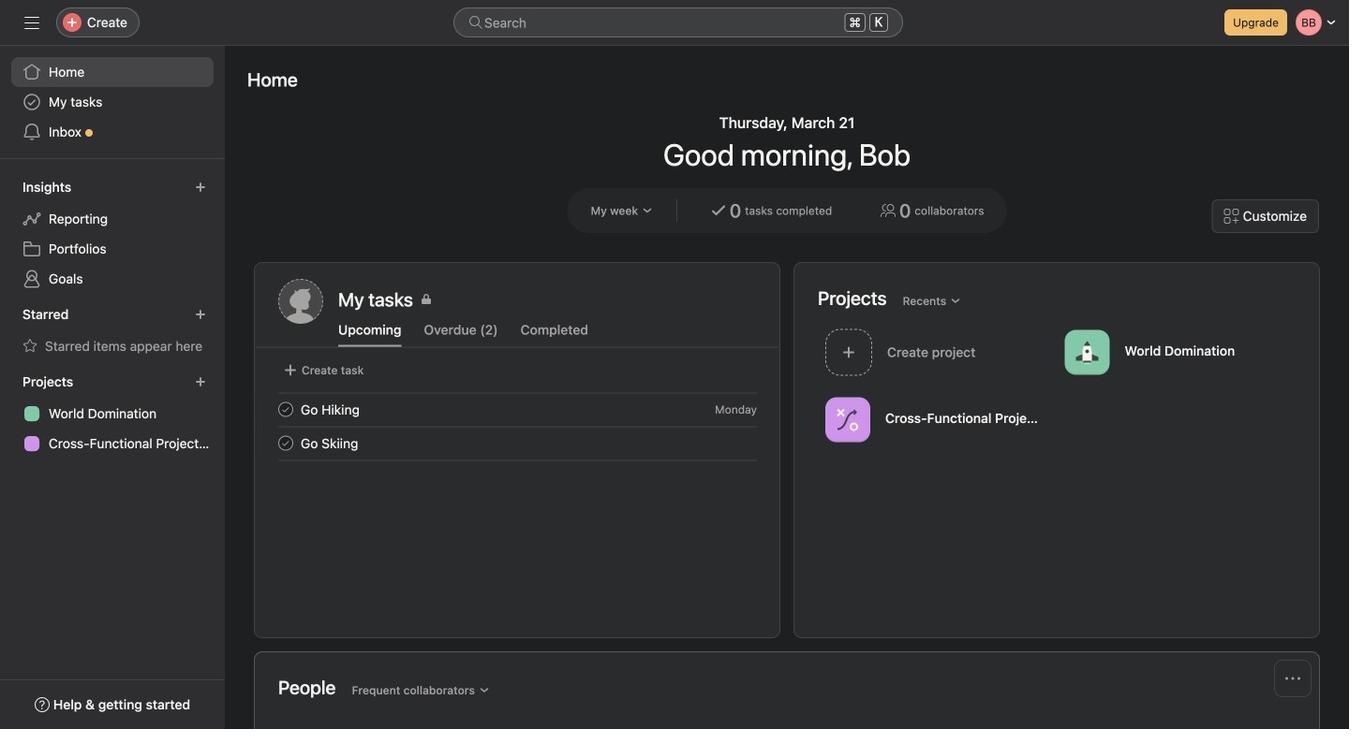Task type: vqa. For each thing, say whether or not it's contained in the screenshot.
list box
no



Task type: describe. For each thing, give the bounding box(es) containing it.
line_and_symbols image
[[837, 409, 859, 431]]

hide sidebar image
[[24, 15, 39, 30]]

Search tasks, projects, and more text field
[[453, 7, 903, 37]]

starred element
[[0, 298, 225, 365]]



Task type: locate. For each thing, give the bounding box(es) containing it.
insights element
[[0, 171, 225, 298]]

new project or portfolio image
[[195, 377, 206, 388]]

list item
[[256, 393, 779, 427], [256, 427, 779, 460]]

mark complete image
[[275, 399, 297, 421], [275, 432, 297, 455]]

add profile photo image
[[278, 279, 323, 324]]

mark complete image for first mark complete option from the bottom of the page
[[275, 432, 297, 455]]

1 vertical spatial mark complete checkbox
[[275, 432, 297, 455]]

0 vertical spatial mark complete checkbox
[[275, 399, 297, 421]]

actions image
[[1285, 672, 1300, 687]]

2 mark complete image from the top
[[275, 432, 297, 455]]

2 mark complete checkbox from the top
[[275, 432, 297, 455]]

Mark complete checkbox
[[275, 399, 297, 421], [275, 432, 297, 455]]

new insights image
[[195, 182, 206, 193]]

mark complete image for 1st mark complete option
[[275, 399, 297, 421]]

projects element
[[0, 365, 225, 463]]

add items to starred image
[[195, 309, 206, 320]]

0 vertical spatial mark complete image
[[275, 399, 297, 421]]

None field
[[453, 7, 903, 37]]

1 mark complete checkbox from the top
[[275, 399, 297, 421]]

1 vertical spatial mark complete image
[[275, 432, 297, 455]]

1 mark complete image from the top
[[275, 399, 297, 421]]

2 list item from the top
[[256, 427, 779, 460]]

rocket image
[[1076, 341, 1098, 364]]

global element
[[0, 46, 225, 158]]

1 list item from the top
[[256, 393, 779, 427]]



